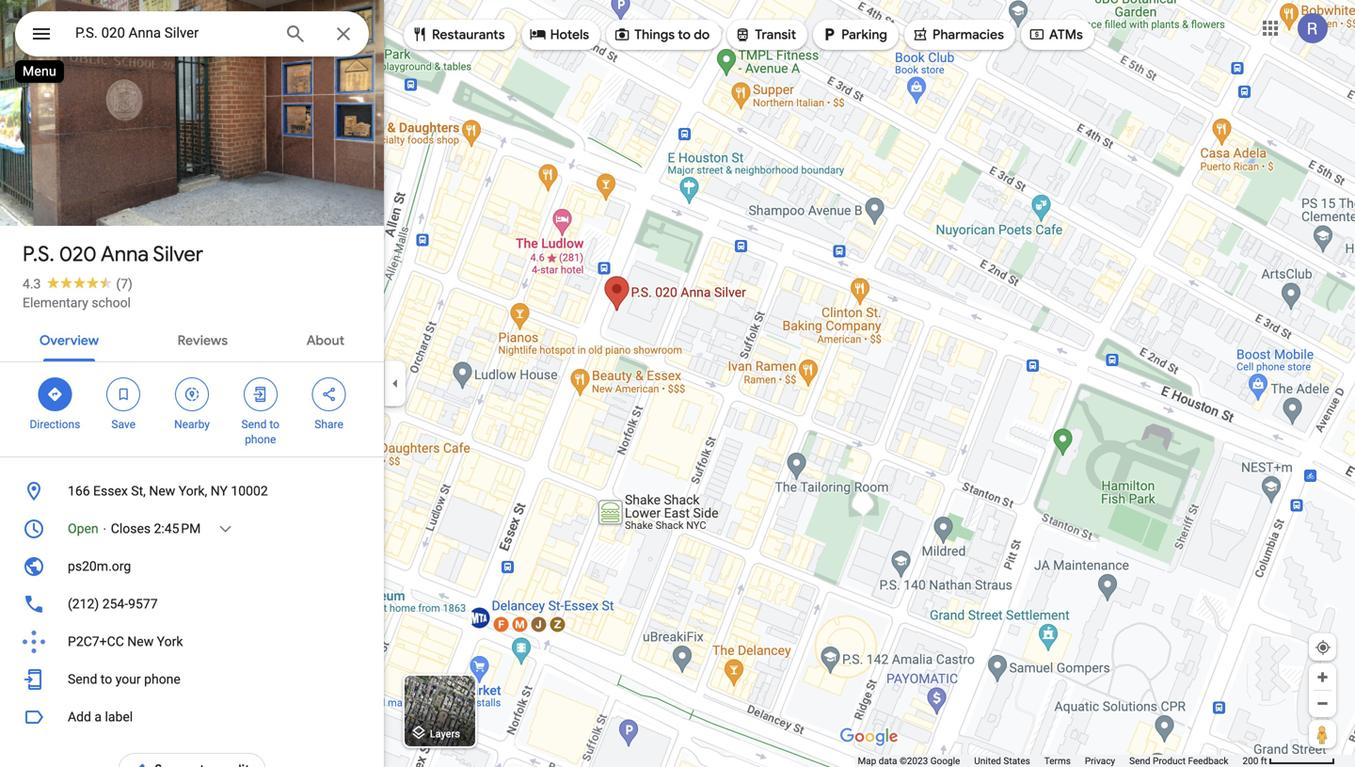 Task type: locate. For each thing, give the bounding box(es) containing it.
None field
[[75, 22, 269, 44]]

 search field
[[15, 11, 369, 60]]

1 vertical spatial new
[[127, 634, 154, 649]]

1 horizontal spatial phone
[[245, 433, 276, 446]]

send to phone
[[241, 418, 280, 446]]

terms button
[[1045, 755, 1071, 767]]

save
[[111, 418, 136, 431]]

tab list
[[0, 316, 384, 361]]

anna
[[101, 241, 149, 267]]

send up add
[[68, 672, 97, 687]]

show street view coverage image
[[1309, 720, 1337, 748]]

166 essex st, new york, ny 10002 button
[[0, 472, 384, 510]]

0 vertical spatial phone
[[245, 433, 276, 446]]

phone right your
[[144, 672, 181, 687]]

share
[[315, 418, 343, 431]]

about button
[[291, 316, 360, 361]]

166
[[68, 483, 90, 499]]

privacy
[[1085, 755, 1115, 767]]

 transit
[[734, 24, 796, 45]]

atms
[[1049, 26, 1083, 43]]

add a label button
[[0, 698, 384, 736]]

send inside information for p.s. 020 anna silver region
[[68, 672, 97, 687]]

feedback
[[1188, 755, 1229, 767]]


[[252, 384, 269, 405]]

0 horizontal spatial send
[[68, 672, 97, 687]]

phone inside button
[[144, 672, 181, 687]]

closes
[[111, 521, 151, 536]]

google maps element
[[0, 0, 1355, 767]]


[[1029, 24, 1046, 45]]

show your location image
[[1315, 639, 1332, 656]]

send down 
[[241, 418, 267, 431]]

show open hours for the week image
[[217, 520, 234, 537]]

hours image
[[23, 518, 45, 540]]

send for send to your phone
[[68, 672, 97, 687]]

send to your phone button
[[0, 661, 384, 698]]

2 vertical spatial to
[[101, 672, 112, 687]]

data
[[879, 755, 897, 767]]

1 horizontal spatial to
[[270, 418, 280, 431]]

tab list inside google maps element
[[0, 316, 384, 361]]

p.s. 020 anna silver
[[23, 241, 203, 267]]

phone
[[245, 433, 276, 446], [144, 672, 181, 687]]

1 vertical spatial phone
[[144, 672, 181, 687]]

1 vertical spatial send
[[68, 672, 97, 687]]

send inside send to phone
[[241, 418, 267, 431]]

0 vertical spatial to
[[678, 26, 691, 43]]

parking
[[842, 26, 888, 43]]

phone inside send to phone
[[245, 433, 276, 446]]

to
[[678, 26, 691, 43], [270, 418, 280, 431], [101, 672, 112, 687]]

 button
[[15, 11, 68, 60]]

to left your
[[101, 672, 112, 687]]

4.3
[[23, 276, 41, 292]]

200 ft button
[[1243, 755, 1336, 767]]

1 horizontal spatial send
[[241, 418, 267, 431]]

0 horizontal spatial to
[[101, 672, 112, 687]]

product
[[1153, 755, 1186, 767]]

1 vertical spatial to
[[270, 418, 280, 431]]

p.s. 020 anna silver main content
[[0, 0, 384, 767]]

send to your phone
[[68, 672, 181, 687]]

2 horizontal spatial send
[[1130, 755, 1151, 767]]

tab list containing overview
[[0, 316, 384, 361]]

overview
[[39, 332, 99, 349]]

silver
[[153, 241, 203, 267]]

to for send to your phone
[[101, 672, 112, 687]]

©2023
[[900, 755, 928, 767]]

166 essex st, new york, ny 10002
[[68, 483, 268, 499]]

phone down 
[[245, 433, 276, 446]]

google account: ruby anderson  
(rubyanndersson@gmail.com) image
[[1298, 13, 1328, 43]]

zoom out image
[[1316, 697, 1330, 711]]

new
[[149, 483, 175, 499], [127, 634, 154, 649]]

google
[[931, 755, 960, 767]]

⋅
[[102, 521, 108, 536]]

united states
[[974, 755, 1030, 767]]

2 horizontal spatial to
[[678, 26, 691, 43]]

elementary
[[23, 295, 88, 311]]

send product feedback button
[[1130, 755, 1229, 767]]

 hotels
[[530, 24, 589, 45]]

 restaurants
[[411, 24, 505, 45]]


[[321, 384, 338, 405]]

4
[[48, 186, 56, 204]]

about
[[307, 332, 345, 349]]

reviews button
[[162, 316, 243, 361]]


[[46, 384, 63, 405]]

2 vertical spatial send
[[1130, 755, 1151, 767]]

new left york
[[127, 634, 154, 649]]

school
[[92, 295, 131, 311]]

send left product
[[1130, 755, 1151, 767]]

elementary school
[[23, 295, 131, 311]]

to inside button
[[101, 672, 112, 687]]

0 horizontal spatial phone
[[144, 672, 181, 687]]

to left "share"
[[270, 418, 280, 431]]

map data ©2023 google
[[858, 755, 960, 767]]

0 vertical spatial send
[[241, 418, 267, 431]]


[[821, 24, 838, 45]]

actions for p.s. 020 anna silver region
[[0, 362, 384, 456]]

a
[[94, 709, 102, 725]]

to left do
[[678, 26, 691, 43]]


[[614, 24, 631, 45]]

send inside footer
[[1130, 755, 1151, 767]]

layers
[[430, 728, 460, 740]]

directions
[[30, 418, 80, 431]]

to inside  things to do
[[678, 26, 691, 43]]

footer
[[858, 755, 1243, 767]]

restaurants
[[432, 26, 505, 43]]

footer containing map data ©2023 google
[[858, 755, 1243, 767]]

terms
[[1045, 755, 1071, 767]]


[[184, 384, 200, 405]]

your
[[115, 672, 141, 687]]


[[734, 24, 751, 45]]

to inside send to phone
[[270, 418, 280, 431]]

new right st,
[[149, 483, 175, 499]]


[[30, 20, 53, 48]]

254-
[[102, 596, 128, 612]]

(212) 254-9577 button
[[0, 585, 384, 623]]



Task type: vqa. For each thing, say whether or not it's contained in the screenshot.


Task type: describe. For each thing, give the bounding box(es) containing it.

[[912, 24, 929, 45]]

nearby
[[174, 418, 210, 431]]

200
[[1243, 755, 1259, 767]]

ft
[[1261, 755, 1267, 767]]

7 reviews element
[[116, 276, 133, 292]]

york
[[157, 634, 183, 649]]

do
[[694, 26, 710, 43]]

p2c7+cc new york
[[68, 634, 183, 649]]

photo of p.s. 020 anna silver image
[[0, 0, 384, 257]]


[[411, 24, 428, 45]]

 things to do
[[614, 24, 710, 45]]

essex
[[93, 483, 128, 499]]

st,
[[131, 483, 146, 499]]

label
[[105, 709, 133, 725]]

 parking
[[821, 24, 888, 45]]

(212) 254-9577
[[68, 596, 158, 612]]

to for send to phone
[[270, 418, 280, 431]]

add
[[68, 709, 91, 725]]

open ⋅ closes 2:45 pm
[[68, 521, 201, 536]]

(212)
[[68, 596, 99, 612]]

p2c7+cc
[[68, 634, 124, 649]]

privacy button
[[1085, 755, 1115, 767]]


[[530, 24, 547, 45]]

p.s.
[[23, 241, 54, 267]]

ny
[[211, 483, 228, 499]]

map
[[858, 755, 876, 767]]

zoom in image
[[1316, 670, 1330, 684]]

10002
[[231, 483, 268, 499]]

 atms
[[1029, 24, 1083, 45]]

none field inside p.s. 020 anna silver field
[[75, 22, 269, 44]]

4 photos button
[[14, 179, 114, 212]]

collapse side panel image
[[385, 373, 406, 394]]

overview button
[[24, 316, 114, 361]]

york,
[[179, 483, 207, 499]]

photos
[[60, 186, 107, 204]]

4.3 stars image
[[41, 276, 116, 288]]


[[115, 384, 132, 405]]

send for send to phone
[[241, 418, 267, 431]]

united states button
[[974, 755, 1030, 767]]

p2c7+cc new york button
[[0, 623, 384, 661]]

pharmacies
[[933, 26, 1004, 43]]

ps20m.org
[[68, 559, 131, 574]]

ps20m.org link
[[0, 548, 384, 585]]

footer inside google maps element
[[858, 755, 1243, 767]]

open
[[68, 521, 98, 536]]

send for send product feedback
[[1130, 755, 1151, 767]]

P.S. 020 Anna Silver field
[[15, 11, 369, 56]]

states
[[1004, 755, 1030, 767]]

9577
[[128, 596, 158, 612]]

send product feedback
[[1130, 755, 1229, 767]]

united
[[974, 755, 1001, 767]]

020
[[59, 241, 97, 267]]

 pharmacies
[[912, 24, 1004, 45]]

4 photos
[[48, 186, 107, 204]]

2:45 pm
[[154, 521, 201, 536]]

things
[[635, 26, 675, 43]]

(7)
[[116, 276, 133, 292]]

reviews
[[178, 332, 228, 349]]

elementary school button
[[23, 294, 131, 312]]

information for p.s. 020 anna silver region
[[0, 472, 384, 698]]

hotels
[[550, 26, 589, 43]]

add a label
[[68, 709, 133, 725]]

0 vertical spatial new
[[149, 483, 175, 499]]



